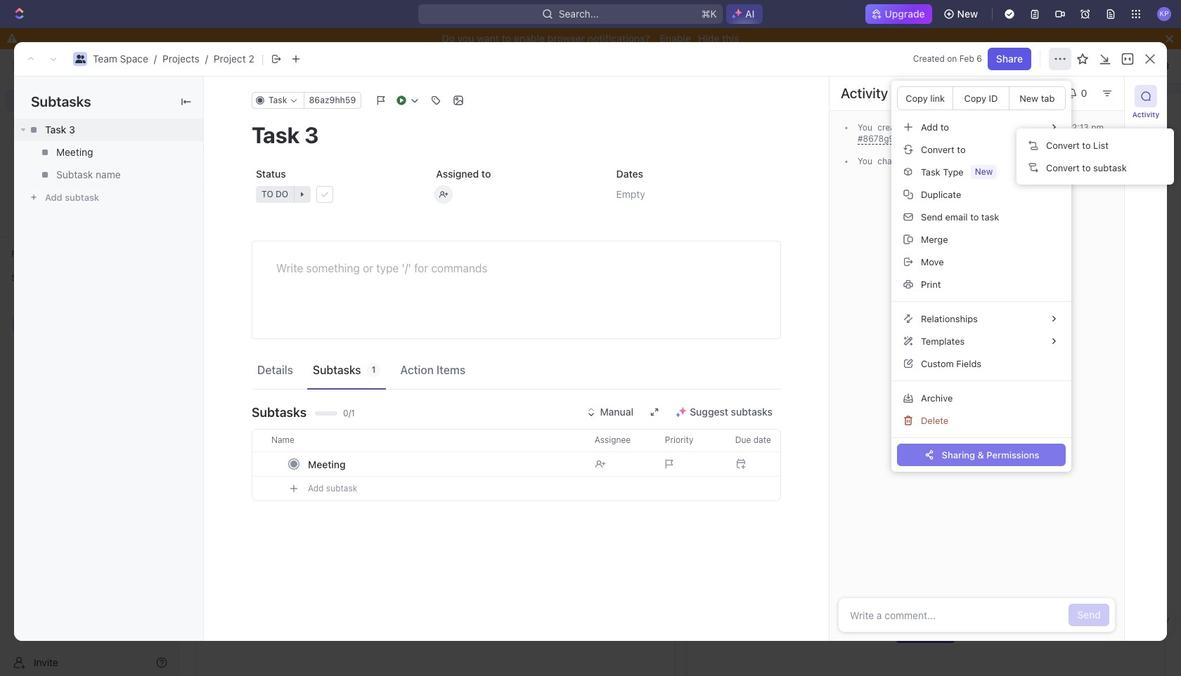 Task type: describe. For each thing, give the bounding box(es) containing it.
email
[[945, 211, 968, 223]]

0 vertical spatial 6
[[977, 53, 982, 64]]

🏡 customize your home! turning on edit layout allows you to drag, drop, and resize cards. learn more
[[431, 72, 902, 84]]

2 / from the left
[[205, 53, 208, 65]]

drop,
[[744, 72, 768, 84]]

you created this task by copying #8678g9yjr - task 3
[[858, 122, 990, 144]]

feb for created this task by copying
[[1037, 122, 1052, 133]]

to right want
[[502, 32, 511, 44]]

and
[[770, 72, 787, 84]]

suggest subtasks button
[[667, 401, 781, 424]]

0 vertical spatial team space link
[[93, 53, 148, 65]]

permissions
[[987, 450, 1039, 461]]

assigned to me
[[703, 398, 786, 411]]

send for send
[[1077, 610, 1101, 621]]

turning
[[552, 72, 586, 84]]

spaces
[[11, 273, 41, 283]]

Subtask name text field
[[56, 169, 165, 181]]

sharing & permissions
[[942, 450, 1039, 461]]

task inside button
[[931, 630, 948, 640]]

add for add task
[[913, 630, 929, 640]]

today button
[[1097, 182, 1133, 199]]

1 for task 1
[[257, 321, 261, 333]]

timesheets link
[[6, 185, 173, 207]]

excel & csv link
[[1107, 603, 1174, 638]]

fields
[[956, 358, 981, 369]]

resize
[[790, 72, 817, 84]]

home link
[[6, 89, 173, 112]]

1 horizontal spatial your
[[880, 294, 898, 304]]

‎task 1
[[233, 253, 261, 265]]

convert for convert to
[[921, 144, 955, 155]]

assigned for assigned to
[[436, 168, 479, 180]]

team space
[[233, 186, 289, 198]]

status
[[914, 156, 939, 167]]

browser
[[547, 32, 585, 44]]

cards.
[[820, 72, 848, 84]]

copying
[[958, 122, 990, 133]]

changed status from
[[875, 156, 962, 167]]

add for add calendar integrations
[[878, 319, 894, 330]]

activity inside "task sidebar content" "section"
[[841, 85, 888, 101]]

allows
[[656, 72, 684, 84]]

1 vertical spatial subtasks
[[313, 364, 361, 376]]

0 vertical spatial feb
[[959, 53, 974, 64]]

to left the me at bottom right
[[755, 398, 766, 411]]

created
[[878, 122, 908, 133]]

to inside "task sidebar content" "section"
[[973, 156, 983, 167]]

0 vertical spatial edit
[[968, 60, 986, 72]]

by
[[946, 122, 956, 133]]

1 vertical spatial meeting
[[308, 459, 346, 471]]

1 horizontal spatial 3
[[257, 231, 263, 243]]

& for permissions
[[978, 450, 984, 461]]

alert containing 🏡 customize your home! turning on edit layout allows you to drag, drop, and resize cards.
[[179, 63, 1181, 94]]

new tab button
[[1009, 87, 1065, 110]]

details button
[[252, 357, 299, 383]]

recents
[[214, 162, 257, 174]]

task for to
[[981, 211, 999, 223]]

afternoon,
[[258, 112, 337, 132]]

you inside alert
[[687, 72, 703, 84]]

sharing
[[942, 450, 975, 461]]

task 1
[[233, 321, 261, 333]]

6 for created this task by copying
[[1054, 122, 1060, 133]]

my
[[214, 398, 230, 411]]

status
[[256, 168, 286, 180]]

task up docs
[[45, 124, 66, 136]]

projects
[[162, 53, 200, 65]]

task inside you created this task by copying #8678g9yjr - task 3
[[913, 134, 931, 144]]

sharing & permissions button
[[897, 444, 1066, 467]]

0 horizontal spatial meeting link
[[14, 141, 203, 164]]

1 horizontal spatial team space link
[[208, 181, 668, 203]]

print
[[921, 279, 941, 290]]

task 2
[[233, 298, 263, 310]]

more inside alert
[[878, 72, 902, 84]]

copy link
[[906, 92, 945, 104]]

project
[[214, 53, 246, 65]]

0 vertical spatial user group image
[[75, 55, 85, 63]]

my work
[[214, 398, 260, 411]]

copy link button
[[898, 87, 953, 110]]

2 for task
[[257, 298, 263, 310]]

kendall
[[340, 112, 397, 132]]

feb 6 at 2:13 pm for created this task by copying
[[1037, 122, 1104, 133]]

to inside dropdown button
[[957, 144, 966, 155]]

edit layout:
[[968, 60, 1019, 72]]

2 vertical spatial subtasks
[[252, 405, 307, 420]]

convert to list
[[1046, 140, 1109, 151]]

-
[[906, 134, 910, 144]]

you for you
[[858, 156, 872, 167]]

sidebar navigation
[[0, 49, 179, 677]]

task 2 link
[[208, 293, 668, 316]]

docs
[[34, 142, 57, 154]]

calendars
[[900, 294, 939, 304]]

1 horizontal spatial home
[[205, 60, 231, 72]]

changed
[[878, 156, 912, 167]]

1 horizontal spatial more
[[1027, 294, 1047, 304]]

1 vertical spatial learn
[[1002, 294, 1024, 304]]

tab
[[1041, 92, 1055, 104]]

convert for convert to subtask
[[1046, 162, 1080, 173]]

tasks
[[824, 602, 846, 612]]

0 vertical spatial your
[[497, 72, 517, 84]]

created
[[913, 53, 945, 64]]

‎task for ‎task 1
[[233, 253, 254, 265]]

⌘k
[[702, 8, 717, 20]]

copy for copy link
[[906, 92, 928, 104]]

86az9hh59 button
[[303, 92, 362, 109]]

items
[[835, 294, 857, 304]]

|
[[261, 52, 264, 66]]

send email to task button
[[897, 206, 1066, 228]]

1 for ‎task 1
[[257, 253, 261, 265]]

task 1 link
[[208, 316, 668, 338]]

learn inside alert
[[850, 72, 876, 84]]

id
[[989, 92, 998, 104]]

custom fields
[[921, 358, 981, 369]]

1 vertical spatial task 3 link
[[208, 226, 668, 248]]

delete button
[[897, 410, 1066, 432]]

action
[[400, 364, 434, 376]]

2 horizontal spatial you
[[897, 602, 911, 612]]

‎task for ‎task 2
[[233, 276, 254, 288]]

team space / projects / project 2 |
[[93, 52, 264, 66]]

add task button
[[896, 627, 954, 644]]

projects link
[[162, 53, 200, 65]]

invite
[[34, 657, 58, 669]]

assigned for assigned to me
[[703, 398, 753, 411]]

0 horizontal spatial task 3 link
[[14, 119, 203, 141]]

1 vertical spatial meeting link
[[304, 454, 583, 475]]

0 horizontal spatial will
[[913, 602, 926, 612]]

& for csv
[[1146, 617, 1151, 626]]

share button
[[988, 48, 1031, 70]]

0 vertical spatial on
[[947, 53, 957, 64]]

this inside you created this task by copying #8678g9yjr - task 3
[[910, 122, 925, 133]]

task down task 2
[[233, 321, 254, 333]]

‎task 2 link
[[208, 271, 668, 293]]

convert for convert to list
[[1046, 140, 1080, 151]]

customize
[[446, 72, 494, 84]]

2:13 for created this task by copying
[[1072, 122, 1089, 133]]

home inside sidebar 'navigation'
[[34, 94, 61, 106]]

convert to
[[921, 144, 966, 155]]

details
[[257, 364, 293, 376]]

task sidebar content section
[[829, 77, 1124, 642]]

me
[[769, 398, 786, 411]]

list
[[1093, 140, 1109, 151]]

assigned
[[848, 602, 884, 612]]

do
[[442, 32, 455, 44]]



Task type: vqa. For each thing, say whether or not it's contained in the screenshot.
1 button inside the TASK SIDEBAR NAVIGATION TAB LIST
no



Task type: locate. For each thing, give the bounding box(es) containing it.
0 horizontal spatial home
[[34, 94, 61, 106]]

task 3
[[45, 124, 75, 136], [233, 231, 263, 243]]

1 vertical spatial team space link
[[208, 181, 668, 203]]

to down edit task name text box
[[481, 168, 491, 180]]

2 vertical spatial you
[[897, 602, 911, 612]]

0 vertical spatial meeting link
[[14, 141, 203, 164]]

1 horizontal spatial learn more link
[[1002, 294, 1047, 304]]

🏡
[[431, 72, 443, 84]]

activity down 'cards.'
[[841, 85, 888, 101]]

0 horizontal spatial you
[[457, 32, 474, 44]]

team up home link
[[93, 53, 117, 65]]

convert inside convert to subtask button
[[1046, 162, 1080, 173]]

user group image down spaces
[[14, 321, 25, 329]]

you right allows
[[687, 72, 703, 84]]

6 for changed status from
[[1054, 156, 1060, 167]]

copy left id
[[964, 92, 986, 104]]

0 vertical spatial feb 6 at 2:13 pm
[[1037, 122, 1104, 133]]

1 you from the top
[[858, 122, 872, 133]]

& inside button
[[978, 450, 984, 461]]

appear
[[929, 602, 956, 612]]

1 at from the top
[[1062, 122, 1070, 133]]

task up ‎task 1
[[233, 231, 254, 243]]

drag,
[[718, 72, 741, 84]]

you for you created this task by copying #8678g9yjr - task 3
[[858, 122, 872, 133]]

3 up docs link
[[69, 124, 75, 136]]

link
[[930, 92, 945, 104]]

0 horizontal spatial task 3
[[45, 124, 75, 136]]

to left list on the top of the page
[[1082, 140, 1091, 151]]

‎task down ‎task 1
[[233, 276, 254, 288]]

0 vertical spatial task 3
[[45, 124, 75, 136]]

0 horizontal spatial here.
[[959, 602, 979, 612]]

3 inside you created this task by copying #8678g9yjr - task 3
[[933, 134, 939, 144]]

0 vertical spatial ‎task
[[233, 253, 254, 265]]

feb left layout:
[[959, 53, 974, 64]]

learn more link
[[850, 72, 902, 84], [1002, 294, 1047, 304]]

/ left projects link
[[154, 53, 157, 65]]

convert to subtask button
[[1022, 157, 1168, 179]]

0 horizontal spatial &
[[978, 450, 984, 461]]

edit inside alert
[[603, 72, 620, 84]]

1 vertical spatial task 3
[[233, 231, 263, 243]]

convert up 'status'
[[921, 144, 955, 155]]

pm up list on the top of the page
[[1091, 122, 1104, 133]]

1 / from the left
[[154, 53, 157, 65]]

to down the copying
[[957, 144, 966, 155]]

copy inside "button"
[[906, 92, 928, 104]]

1 pm from the top
[[1091, 122, 1104, 133]]

meeting down 0/1
[[308, 459, 346, 471]]

learn
[[850, 72, 876, 84], [1002, 294, 1024, 304]]

feb for changed status from
[[1037, 156, 1052, 167]]

2:13 down convert to list in the right top of the page
[[1072, 156, 1089, 167]]

send inside button
[[921, 211, 943, 223]]

2 down ‎task 2
[[257, 298, 263, 310]]

space for team space / projects / project 2 |
[[120, 53, 148, 65]]

task left by
[[927, 122, 944, 133]]

1 horizontal spatial new
[[1020, 92, 1038, 104]]

0 vertical spatial here.
[[980, 294, 1000, 304]]

action items
[[400, 364, 465, 376]]

space inside the team space / projects / project 2 |
[[120, 53, 148, 65]]

good
[[213, 112, 255, 132]]

2 at from the top
[[1062, 156, 1070, 167]]

from for status
[[941, 156, 960, 167]]

will left show
[[941, 294, 954, 304]]

send left the "excel"
[[1077, 610, 1101, 621]]

1 horizontal spatial will
[[941, 294, 954, 304]]

1 up ‎task 2
[[257, 253, 261, 265]]

copy id
[[964, 92, 998, 104]]

favorites button
[[6, 246, 62, 263]]

to left open
[[973, 156, 983, 167]]

task 3 up ‎task 1
[[233, 231, 263, 243]]

new up the created on feb 6
[[957, 8, 978, 20]]

‎task up ‎task 2
[[233, 253, 254, 265]]

‎task 1 link
[[208, 248, 668, 271]]

2 feb 6 at 2:13 pm from the top
[[1037, 156, 1104, 167]]

task 3 up docs
[[45, 124, 75, 136]]

1 vertical spatial on
[[589, 72, 600, 84]]

layout:
[[988, 60, 1019, 72]]

task for this
[[927, 122, 944, 133]]

1 vertical spatial add
[[913, 630, 929, 640]]

convert to list button
[[1022, 134, 1168, 157]]

‎task
[[233, 253, 254, 265], [233, 276, 254, 288]]

0 vertical spatial from
[[941, 156, 960, 167]]

task 3 link up ‎task 2 "link"
[[208, 226, 668, 248]]

you down "#8678g9yjr"
[[858, 156, 872, 167]]

copy left the link
[[906, 92, 928, 104]]

0 vertical spatial assigned
[[436, 168, 479, 180]]

new for new
[[957, 8, 978, 20]]

meeting up dashboards
[[56, 146, 93, 158]]

0 horizontal spatial add
[[878, 319, 894, 330]]

send up merge
[[921, 211, 943, 223]]

1 vertical spatial feb 6 at 2:13 pm
[[1037, 156, 1104, 167]]

you inside you created this task by copying #8678g9yjr - task 3
[[858, 122, 872, 133]]

1 vertical spatial you
[[687, 72, 703, 84]]

2 inside "link"
[[257, 276, 263, 288]]

share
[[996, 53, 1023, 65]]

you up "#8678g9yjr"
[[858, 122, 872, 133]]

calendar
[[897, 319, 932, 330]]

new left tab
[[1020, 92, 1038, 104]]

1 vertical spatial this
[[910, 122, 925, 133]]

1 vertical spatial task
[[981, 211, 999, 223]]

custom
[[921, 358, 954, 369]]

1 horizontal spatial learn
[[1002, 294, 1024, 304]]

0 vertical spatial you
[[457, 32, 474, 44]]

2 for ‎task
[[257, 276, 263, 288]]

team down recents
[[233, 186, 258, 198]]

1 horizontal spatial this
[[910, 122, 925, 133]]

0 vertical spatial new
[[957, 8, 978, 20]]

0 horizontal spatial on
[[589, 72, 600, 84]]

task inside you created this task by copying #8678g9yjr - task 3
[[927, 122, 944, 133]]

0 vertical spatial 2:13
[[1072, 122, 1089, 133]]

at down convert to list in the right top of the page
[[1062, 156, 1070, 167]]

merge
[[921, 234, 948, 245]]

from
[[941, 156, 960, 167], [859, 294, 878, 304]]

2 pm from the top
[[1091, 156, 1104, 167]]

1 ‎task from the top
[[233, 253, 254, 265]]

1 vertical spatial home
[[34, 94, 61, 106]]

3
[[69, 124, 75, 136], [933, 134, 939, 144], [257, 231, 263, 243]]

from down the convert to
[[941, 156, 960, 167]]

subtasks
[[731, 406, 773, 418]]

2:13 up convert to list in the right top of the page
[[1072, 122, 1089, 133]]

1 vertical spatial activity
[[1132, 110, 1159, 119]]

enable
[[660, 32, 691, 44]]

space left projects link
[[120, 53, 148, 65]]

to right email
[[970, 211, 979, 223]]

excel
[[1124, 617, 1144, 626]]

0 vertical spatial 1
[[257, 253, 261, 265]]

1 horizontal spatial activity
[[1132, 110, 1159, 119]]

subtasks
[[31, 93, 91, 110], [313, 364, 361, 376], [252, 405, 307, 420]]

new for new tab
[[1020, 92, 1038, 104]]

inbox
[[34, 118, 58, 130]]

good afternoon, kendall
[[213, 112, 397, 132]]

2 you from the top
[[858, 156, 872, 167]]

edit left layout:
[[968, 60, 986, 72]]

0 horizontal spatial space
[[120, 53, 148, 65]]

1 horizontal spatial task 3
[[233, 231, 263, 243]]

1 feb 6 at 2:13 pm from the top
[[1037, 122, 1104, 133]]

1 horizontal spatial meeting
[[308, 459, 346, 471]]

1 down task 2
[[257, 321, 261, 333]]

you right do
[[457, 32, 474, 44]]

tasks assigned to you will appear here.
[[824, 602, 981, 612]]

new button
[[938, 3, 986, 25]]

convert up the convert to subtask
[[1046, 140, 1080, 151]]

86az9hh59
[[309, 95, 356, 105]]

0 horizontal spatial 3
[[69, 124, 75, 136]]

here.
[[980, 294, 1000, 304], [959, 602, 979, 612]]

copy inside button
[[964, 92, 986, 104]]

‎task inside ‎task 1 link
[[233, 253, 254, 265]]

0 horizontal spatial activity
[[841, 85, 888, 101]]

dates
[[616, 168, 643, 180]]

you
[[858, 122, 872, 133], [858, 156, 872, 167]]

0 horizontal spatial from
[[859, 294, 878, 304]]

to left drag,
[[706, 72, 715, 84]]

1 horizontal spatial task 3 link
[[208, 226, 668, 248]]

new
[[957, 8, 978, 20], [1020, 92, 1038, 104]]

2 2:13 from the top
[[1072, 156, 1089, 167]]

send email to task
[[921, 211, 999, 223]]

2 ‎task from the top
[[233, 276, 254, 288]]

feb down convert to list in the right top of the page
[[1037, 156, 1052, 167]]

2 vertical spatial feb
[[1037, 156, 1052, 167]]

1 vertical spatial &
[[1146, 617, 1151, 626]]

1 left action
[[371, 365, 376, 375]]

on inside alert
[[589, 72, 600, 84]]

feb 6 at 2:13 pm for changed status from
[[1037, 156, 1104, 167]]

1 vertical spatial from
[[859, 294, 878, 304]]

at for changed status from
[[1062, 156, 1070, 167]]

on right 'created'
[[947, 53, 957, 64]]

2:13
[[1072, 122, 1089, 133], [1072, 156, 1089, 167]]

convert inside convert to list button
[[1046, 140, 1080, 151]]

on right turning
[[589, 72, 600, 84]]

/
[[154, 53, 157, 65], [205, 53, 208, 65]]

will
[[941, 294, 954, 304], [913, 602, 926, 612]]

send inside button
[[1077, 610, 1101, 621]]

0 horizontal spatial copy
[[906, 92, 928, 104]]

add left calendar
[[878, 319, 894, 330]]

home right projects
[[205, 60, 231, 72]]

2 up task 2
[[257, 276, 263, 288]]

1 vertical spatial more
[[1027, 294, 1047, 304]]

to inside alert
[[706, 72, 715, 84]]

team space link
[[93, 53, 148, 65], [208, 181, 668, 203]]

agenda items from your calendars will show here. learn more
[[803, 294, 1047, 304]]

0 horizontal spatial edit
[[603, 72, 620, 84]]

‎task inside ‎task 2 "link"
[[233, 276, 254, 288]]

this
[[722, 32, 739, 44], [910, 122, 925, 133]]

feb down tab
[[1037, 122, 1052, 133]]

show
[[956, 294, 977, 304]]

subtasks up inbox at the top of page
[[31, 93, 91, 110]]

will left appear
[[913, 602, 926, 612]]

team for team space
[[233, 186, 258, 198]]

activity down the cards
[[1132, 110, 1159, 119]]

2 left '|'
[[248, 53, 254, 65]]

upgrade link
[[865, 4, 932, 24]]

enable
[[514, 32, 545, 44]]

inbox link
[[6, 113, 173, 136]]

convert inside convert to button
[[921, 144, 955, 155]]

1 vertical spatial send
[[1077, 610, 1101, 621]]

subtasks down details
[[252, 405, 307, 420]]

send for send email to task
[[921, 211, 943, 223]]

at for created this task by copying
[[1062, 122, 1070, 133]]

dashboards
[[34, 166, 88, 178]]

home up inbox at the top of page
[[34, 94, 61, 106]]

1 vertical spatial your
[[880, 294, 898, 304]]

from for items
[[859, 294, 878, 304]]

1 vertical spatial 1
[[257, 321, 261, 333]]

0 vertical spatial meeting
[[56, 146, 93, 158]]

0 vertical spatial &
[[978, 450, 984, 461]]

send button
[[1069, 605, 1109, 627]]

project 2 link
[[214, 53, 254, 65]]

2 vertical spatial 1
[[371, 365, 376, 375]]

new tab
[[1020, 92, 1055, 104]]

task down duplicate button
[[981, 211, 999, 223]]

1 horizontal spatial /
[[205, 53, 208, 65]]

6 left layout:
[[977, 53, 982, 64]]

here. right show
[[980, 294, 1000, 304]]

more right show
[[1027, 294, 1047, 304]]

your left home! on the left of page
[[497, 72, 517, 84]]

1 vertical spatial edit
[[603, 72, 620, 84]]

this right hide
[[722, 32, 739, 44]]

space for team space
[[261, 186, 289, 198]]

tree
[[6, 290, 173, 479]]

1 horizontal spatial &
[[1146, 617, 1151, 626]]

add calendar integrations
[[878, 319, 983, 330]]

2 vertical spatial 6
[[1054, 156, 1060, 167]]

pm for created this task by copying
[[1091, 122, 1104, 133]]

manage cards
[[1066, 60, 1133, 72]]

archive
[[921, 393, 953, 404]]

learn right show
[[1002, 294, 1024, 304]]

2:13 for changed status from
[[1072, 156, 1089, 167]]

0 vertical spatial this
[[722, 32, 739, 44]]

here. right appear
[[959, 602, 979, 612]]

1 vertical spatial here.
[[959, 602, 979, 612]]

1 horizontal spatial subtasks
[[252, 405, 307, 420]]

you up add task button on the bottom right
[[897, 602, 911, 612]]

subtasks up 0/1
[[313, 364, 361, 376]]

to right assigned on the bottom of the page
[[886, 602, 894, 612]]

from inside "task sidebar content" "section"
[[941, 156, 960, 167]]

0 horizontal spatial this
[[722, 32, 739, 44]]

1 2:13 from the top
[[1072, 122, 1089, 133]]

task 3 link down home link
[[14, 119, 203, 141]]

learn more link for 🏡 customize your home! turning on edit layout allows you to drag, drop, and resize cards.
[[850, 72, 902, 84]]

1 horizontal spatial on
[[947, 53, 957, 64]]

task inside button
[[981, 211, 999, 223]]

layout
[[623, 72, 653, 84]]

home
[[205, 60, 231, 72], [34, 94, 61, 106]]

learn more link right 'cards.'
[[850, 72, 902, 84]]

task up task 1
[[233, 298, 254, 310]]

pm down list on the top of the page
[[1091, 156, 1104, 167]]

1 vertical spatial learn more link
[[1002, 294, 1047, 304]]

0 vertical spatial subtasks
[[31, 93, 91, 110]]

2 copy from the left
[[964, 92, 986, 104]]

team inside the team space / projects / project 2 |
[[93, 53, 117, 65]]

hide
[[698, 32, 720, 44]]

team for team space / projects / project 2 |
[[93, 53, 117, 65]]

learn right 'cards.'
[[850, 72, 876, 84]]

user group image inside tree
[[14, 321, 25, 329]]

space
[[120, 53, 148, 65], [261, 186, 289, 198]]

1 vertical spatial new
[[1020, 92, 1038, 104]]

1 horizontal spatial add
[[913, 630, 929, 640]]

0 horizontal spatial team space link
[[93, 53, 148, 65]]

2 inside the team space / projects / project 2 |
[[248, 53, 254, 65]]

3 up ‎task 1
[[257, 231, 263, 243]]

6 down convert to list in the right top of the page
[[1054, 156, 1060, 167]]

1 vertical spatial 2
[[257, 276, 263, 288]]

add calendar integrations button
[[861, 316, 989, 333]]

1 horizontal spatial meeting link
[[304, 454, 583, 475]]

0 vertical spatial 2
[[248, 53, 254, 65]]

0 horizontal spatial meeting
[[56, 146, 93, 158]]

custom fields button
[[897, 353, 1066, 375]]

2
[[248, 53, 254, 65], [257, 276, 263, 288], [257, 298, 263, 310]]

1 vertical spatial user group image
[[14, 321, 25, 329]]

timesheets
[[34, 190, 86, 202]]

feb
[[959, 53, 974, 64], [1037, 122, 1052, 133], [1037, 156, 1052, 167]]

add down tasks assigned to you will appear here.
[[913, 630, 929, 640]]

learn more link inside alert
[[850, 72, 902, 84]]

task down appear
[[931, 630, 948, 640]]

tree inside sidebar 'navigation'
[[6, 290, 173, 479]]

team space link up home link
[[93, 53, 148, 65]]

to inside button
[[970, 211, 979, 223]]

this up -
[[910, 122, 925, 133]]

alert
[[179, 63, 1181, 94]]

0 vertical spatial pm
[[1091, 122, 1104, 133]]

agenda
[[803, 294, 833, 304]]

team space link down assigned to
[[208, 181, 668, 203]]

duplicate
[[921, 189, 961, 200]]

3 up 'status'
[[933, 134, 939, 144]]

#8678g9yjr
[[858, 134, 904, 144]]

action items button
[[395, 357, 471, 383]]

copy for copy id
[[964, 92, 986, 104]]

1 vertical spatial 6
[[1054, 122, 1060, 133]]

& right sharing
[[978, 450, 984, 461]]

task
[[927, 122, 944, 133], [981, 211, 999, 223], [931, 630, 948, 640]]

suggest
[[690, 406, 728, 418]]

at up convert to list in the right top of the page
[[1062, 122, 1070, 133]]

0 horizontal spatial assigned
[[436, 168, 479, 180]]

1 horizontal spatial you
[[687, 72, 703, 84]]

0 horizontal spatial subtasks
[[31, 93, 91, 110]]

1 copy from the left
[[906, 92, 928, 104]]

6 up convert to list in the right top of the page
[[1054, 122, 1060, 133]]

open
[[992, 156, 1015, 167]]

/ left project
[[205, 53, 208, 65]]

learn more link for agenda items from your calendars will show here.
[[1002, 294, 1047, 304]]

1 vertical spatial assigned
[[703, 398, 753, 411]]

dashboards link
[[6, 161, 173, 183]]

& left 'csv'
[[1146, 617, 1151, 626]]

2 vertical spatial task
[[931, 630, 948, 640]]

feb 6 at 2:13 pm down convert to list in the right top of the page
[[1037, 156, 1104, 167]]

today
[[1103, 185, 1127, 195]]

0 horizontal spatial learn
[[850, 72, 876, 84]]

pm for changed status from
[[1091, 156, 1104, 167]]

your left the calendars
[[880, 294, 898, 304]]

more up copy link "button"
[[878, 72, 902, 84]]

0 vertical spatial learn
[[850, 72, 876, 84]]

learn more link right show
[[1002, 294, 1047, 304]]

2 horizontal spatial subtasks
[[313, 364, 361, 376]]

feb 6 at 2:13 pm up convert to list in the right top of the page
[[1037, 122, 1104, 133]]

Edit task name text field
[[252, 122, 781, 148]]

to left subtask
[[1082, 162, 1091, 173]]

home!
[[519, 72, 549, 84]]

from right the items
[[859, 294, 878, 304]]

edit left layout
[[603, 72, 620, 84]]

0 vertical spatial activity
[[841, 85, 888, 101]]

csv
[[1153, 617, 1170, 626]]

user group image
[[75, 55, 85, 63], [14, 321, 25, 329]]

0 vertical spatial you
[[858, 122, 872, 133]]



